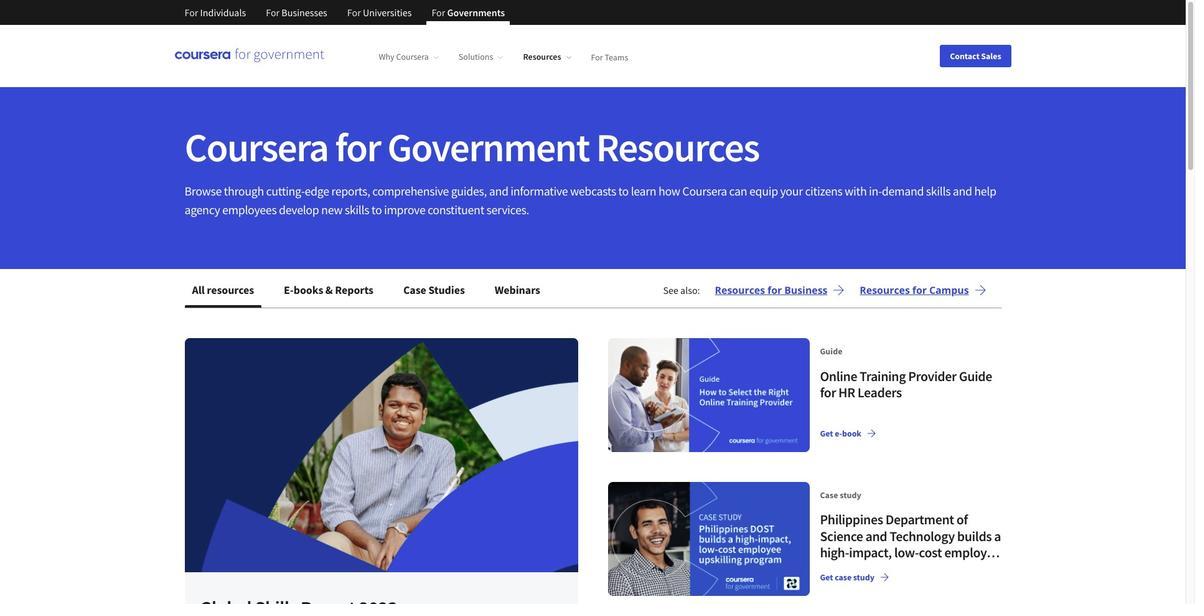 Task type: locate. For each thing, give the bounding box(es) containing it.
for teams link
[[591, 51, 629, 62]]

to
[[619, 183, 629, 199], [372, 202, 382, 217]]

guide
[[820, 346, 843, 357], [960, 367, 993, 385]]

coursera inside browse through cutting-edge reports, comprehensive guides, and informative webcasts to learn how coursera can equip your citizens with in-demand skills and help agency employees develop new skills to improve constituent services.
[[683, 183, 727, 199]]

and
[[489, 183, 509, 199], [953, 183, 973, 199], [866, 527, 888, 545]]

get
[[820, 428, 834, 439], [820, 571, 834, 583]]

2 horizontal spatial coursera
[[683, 183, 727, 199]]

business
[[785, 283, 828, 297]]

0 horizontal spatial case
[[403, 283, 426, 297]]

and up services. at the left
[[489, 183, 509, 199]]

for up reports,
[[335, 122, 381, 172]]

1 horizontal spatial case
[[820, 489, 838, 501]]

1 vertical spatial study
[[854, 571, 875, 583]]

get for online training provider guide for hr leaders
[[820, 428, 834, 439]]

guide right provider
[[960, 367, 993, 385]]

constituent
[[428, 202, 484, 217]]

2 vertical spatial coursera
[[683, 183, 727, 199]]

0 horizontal spatial skills
[[345, 202, 369, 217]]

&
[[326, 283, 333, 297]]

1 horizontal spatial and
[[866, 527, 888, 545]]

case inside 'case studies' link
[[403, 283, 426, 297]]

case studies link
[[396, 275, 473, 305]]

0 vertical spatial guide
[[820, 346, 843, 357]]

tab list
[[185, 275, 563, 308]]

guide up online at right
[[820, 346, 843, 357]]

coursera
[[396, 51, 429, 62], [185, 122, 328, 172], [683, 183, 727, 199]]

of
[[957, 511, 968, 528]]

0 vertical spatial study
[[840, 489, 862, 501]]

for left the campus
[[913, 283, 927, 297]]

case for case study
[[820, 489, 838, 501]]

for for governments
[[432, 6, 445, 19]]

webcasts
[[570, 183, 616, 199]]

to left learn
[[619, 183, 629, 199]]

get for philippines department of science and technology builds a high-impact, low-cost employee upskilling program
[[820, 571, 834, 583]]

for left hr
[[820, 384, 836, 401]]

case up philippines on the right of page
[[820, 489, 838, 501]]

2 horizontal spatial and
[[953, 183, 973, 199]]

sales
[[982, 50, 1002, 61]]

to left improve at the left of the page
[[372, 202, 382, 217]]

coursera right the why
[[396, 51, 429, 62]]

resources
[[523, 51, 561, 62], [596, 122, 759, 172], [715, 283, 765, 297], [860, 283, 910, 297]]

1 vertical spatial case
[[820, 489, 838, 501]]

and left help at the top right
[[953, 183, 973, 199]]

skills right demand
[[926, 183, 951, 199]]

resources for resources for campus
[[860, 283, 910, 297]]

1 vertical spatial to
[[372, 202, 382, 217]]

0 vertical spatial to
[[619, 183, 629, 199]]

philippines
[[820, 511, 883, 528]]

technology
[[890, 527, 955, 545]]

universities
[[363, 6, 412, 19]]

books
[[294, 283, 323, 297]]

study inside button
[[854, 571, 875, 583]]

builds
[[958, 527, 992, 545]]

0 horizontal spatial and
[[489, 183, 509, 199]]

solutions
[[459, 51, 493, 62]]

0 vertical spatial get
[[820, 428, 834, 439]]

coursera left can
[[683, 183, 727, 199]]

1 horizontal spatial skills
[[926, 183, 951, 199]]

for left universities
[[347, 6, 361, 19]]

study right case
[[854, 571, 875, 583]]

0 vertical spatial coursera
[[396, 51, 429, 62]]

1 horizontal spatial to
[[619, 183, 629, 199]]

tab list containing all resources
[[185, 275, 563, 308]]

hr
[[839, 384, 856, 401]]

science
[[820, 527, 863, 545]]

1 vertical spatial get
[[820, 571, 834, 583]]

get left case
[[820, 571, 834, 583]]

1 horizontal spatial guide
[[960, 367, 993, 385]]

2 get from the top
[[820, 571, 834, 583]]

case
[[403, 283, 426, 297], [820, 489, 838, 501]]

case left studies
[[403, 283, 426, 297]]

with
[[845, 183, 867, 199]]

for
[[335, 122, 381, 172], [768, 283, 782, 297], [913, 283, 927, 297], [820, 384, 836, 401]]

for individuals
[[185, 6, 246, 19]]

contact
[[950, 50, 980, 61]]

reports,
[[331, 183, 370, 199]]

high-
[[820, 544, 849, 561]]

study up philippines on the right of page
[[840, 489, 862, 501]]

governments
[[447, 6, 505, 19]]

resources for business link
[[715, 283, 845, 298]]

and left low-
[[866, 527, 888, 545]]

edge
[[305, 183, 329, 199]]

skills down reports,
[[345, 202, 369, 217]]

coursera up through
[[185, 122, 328, 172]]

training
[[860, 367, 906, 385]]

1 get from the top
[[820, 428, 834, 439]]

1 horizontal spatial coursera
[[396, 51, 429, 62]]

contact sales
[[950, 50, 1002, 61]]

browse
[[185, 183, 222, 199]]

for for business
[[768, 283, 782, 297]]

1 vertical spatial guide
[[960, 367, 993, 385]]

for left businesses
[[266, 6, 280, 19]]

for inside "online training provider guide for hr leaders"
[[820, 384, 836, 401]]

0 horizontal spatial to
[[372, 202, 382, 217]]

0 vertical spatial case
[[403, 283, 426, 297]]

for for universities
[[347, 6, 361, 19]]

citizens
[[805, 183, 843, 199]]

skills
[[926, 183, 951, 199], [345, 202, 369, 217]]

philippines department of science and technology builds a high-impact, low-cost employee upskilling program
[[820, 511, 1002, 578]]

comprehensive
[[372, 183, 449, 199]]

for businesses
[[266, 6, 327, 19]]

get case study button
[[815, 566, 895, 588]]

for left business
[[768, 283, 782, 297]]

new
[[321, 202, 343, 217]]

for left individuals
[[185, 6, 198, 19]]

learn
[[631, 183, 657, 199]]

gsr - featured image
[[185, 338, 578, 573]]

help
[[975, 183, 997, 199]]

for left governments
[[432, 6, 445, 19]]

informative
[[511, 183, 568, 199]]

employee
[[945, 544, 1001, 561]]

0 horizontal spatial coursera
[[185, 122, 328, 172]]

get left e-
[[820, 428, 834, 439]]

see
[[664, 284, 679, 296]]

study
[[840, 489, 862, 501], [854, 571, 875, 583]]



Task type: describe. For each thing, give the bounding box(es) containing it.
develop
[[279, 202, 319, 217]]

demand
[[882, 183, 924, 199]]

studies
[[429, 283, 465, 297]]

e-
[[835, 428, 843, 439]]

all resources
[[192, 283, 254, 297]]

resources for campus
[[860, 283, 969, 297]]

case for case studies
[[403, 283, 426, 297]]

department
[[886, 511, 955, 528]]

all resources link
[[185, 275, 262, 305]]

resources link
[[523, 51, 571, 62]]

coursera for government resources
[[185, 122, 759, 172]]

resources for "resources" link in the left top of the page
[[523, 51, 561, 62]]

case
[[835, 571, 852, 583]]

for universities
[[347, 6, 412, 19]]

e-books & reports
[[284, 283, 374, 297]]

impact,
[[849, 544, 892, 561]]

1 vertical spatial coursera
[[185, 122, 328, 172]]

and inside philippines department of science and technology builds a high-impact, low-cost employee upskilling program
[[866, 527, 888, 545]]

cutting-
[[266, 183, 305, 199]]

program
[[878, 560, 927, 578]]

1 vertical spatial skills
[[345, 202, 369, 217]]

through
[[224, 183, 264, 199]]

guide inside "online training provider guide for hr leaders"
[[960, 367, 993, 385]]

individuals
[[200, 6, 246, 19]]

also:
[[681, 284, 700, 296]]

coursera for government image
[[175, 48, 324, 63]]

for for businesses
[[266, 6, 280, 19]]

campus
[[930, 283, 969, 297]]

banner navigation
[[175, 0, 515, 34]]

why
[[379, 51, 395, 62]]

why coursera
[[379, 51, 429, 62]]

cost
[[919, 544, 942, 561]]

for governments
[[432, 6, 505, 19]]

online training provider guide for hr leaders
[[820, 367, 993, 401]]

leaders
[[858, 384, 902, 401]]

0 horizontal spatial guide
[[820, 346, 843, 357]]

in-
[[869, 183, 882, 199]]

your
[[781, 183, 803, 199]]

equip
[[750, 183, 778, 199]]

improve
[[384, 202, 426, 217]]

resources for campus link
[[860, 283, 987, 298]]

a
[[995, 527, 1002, 545]]

browse through cutting-edge reports, comprehensive guides, and informative webcasts to learn how coursera can equip your citizens with in-demand skills and help agency employees develop new skills to improve constituent services.
[[185, 183, 997, 217]]

provider
[[909, 367, 957, 385]]

all
[[192, 283, 205, 297]]

employees
[[222, 202, 277, 217]]

case study
[[820, 489, 862, 501]]

reports
[[335, 283, 374, 297]]

resources for resources for business
[[715, 283, 765, 297]]

get case study
[[820, 571, 875, 583]]

for for government
[[335, 122, 381, 172]]

low-
[[895, 544, 919, 561]]

government
[[387, 122, 590, 172]]

why coursera link
[[379, 51, 439, 62]]

get e-book button
[[815, 422, 882, 445]]

guides,
[[451, 183, 487, 199]]

solutions link
[[459, 51, 503, 62]]

for left teams
[[591, 51, 603, 62]]

e-
[[284, 283, 294, 297]]

resources
[[207, 283, 254, 297]]

online
[[820, 367, 858, 385]]

e-books & reports link
[[277, 275, 381, 305]]

upskilling
[[820, 560, 875, 578]]

how
[[659, 183, 681, 199]]

see also:
[[664, 284, 700, 296]]

book
[[843, 428, 862, 439]]

businesses
[[282, 6, 327, 19]]

webinars
[[495, 283, 541, 297]]

resources for business
[[715, 283, 828, 297]]

get e-book
[[820, 428, 862, 439]]

contact sales button
[[940, 45, 1012, 67]]

services.
[[487, 202, 529, 217]]

webinars link
[[487, 275, 548, 305]]

case studies
[[403, 283, 465, 297]]

0 vertical spatial skills
[[926, 183, 951, 199]]

can
[[730, 183, 748, 199]]

agency
[[185, 202, 220, 217]]

for for campus
[[913, 283, 927, 297]]

for teams
[[591, 51, 629, 62]]

teams
[[605, 51, 629, 62]]

for for individuals
[[185, 6, 198, 19]]



Task type: vqa. For each thing, say whether or not it's contained in the screenshot.
play
no



